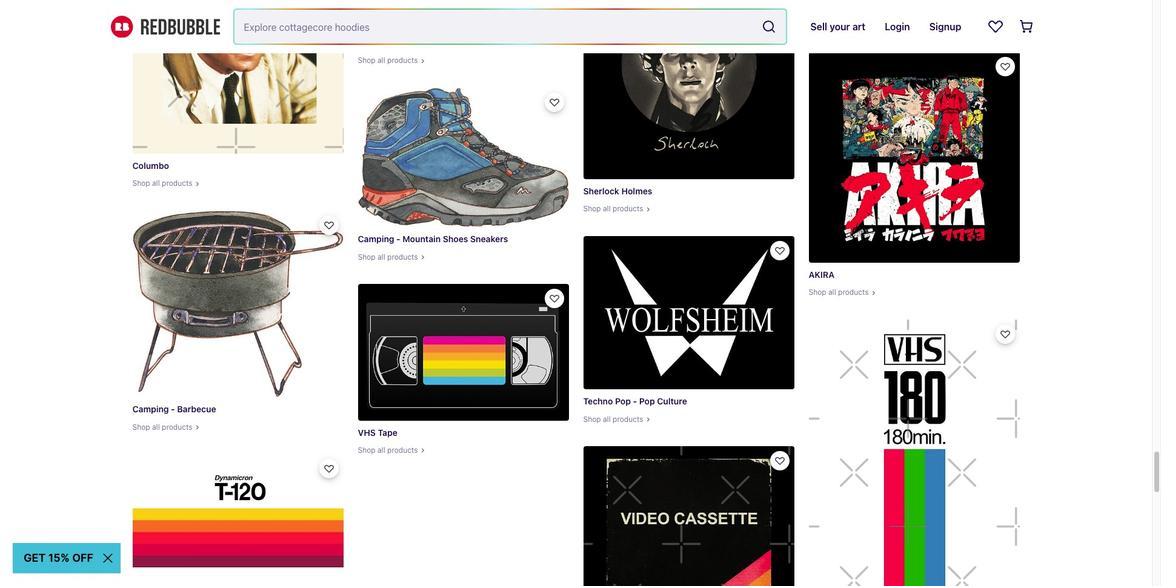 Task type: vqa. For each thing, say whether or not it's contained in the screenshot.
Samsung
no



Task type: locate. For each thing, give the bounding box(es) containing it.
products for techno pop - pop culture
[[613, 415, 644, 424]]

0 horizontal spatial camping
[[132, 405, 169, 415]]

pop
[[615, 397, 631, 407], [640, 397, 655, 407]]

1 horizontal spatial pop
[[640, 397, 655, 407]]

camping - barbecue
[[132, 405, 216, 415]]

products for columbo
[[162, 179, 193, 188]]

akira for akira - mouth
[[358, 38, 384, 48]]

1 vertical spatial camping
[[132, 405, 169, 415]]

camping - mountain shoes sneakers
[[358, 234, 508, 245]]

camping for camping - barbecue
[[132, 405, 169, 415]]

camping
[[358, 234, 394, 245], [132, 405, 169, 415]]

1 horizontal spatial akira
[[809, 270, 835, 280]]

camping left "barbecue"
[[132, 405, 169, 415]]

sneakers
[[471, 234, 508, 245]]

vhs tape
[[358, 428, 398, 438]]

all for camping - barbecue
[[152, 423, 160, 432]]

- for mountain
[[397, 234, 401, 245]]

- left "barbecue"
[[171, 405, 175, 415]]

0 vertical spatial camping
[[358, 234, 394, 245]]

akira
[[358, 38, 384, 48], [809, 270, 835, 280]]

shop all products for columbo
[[132, 179, 193, 188]]

shop all products inside shop all products link
[[809, 20, 869, 29]]

shop for columbo
[[132, 179, 150, 188]]

shop all products for camping - barbecue
[[132, 423, 193, 432]]

shop all products for vhs tape
[[358, 446, 418, 455]]

None field
[[234, 10, 787, 44]]

shop for akira
[[809, 288, 827, 297]]

products for vhs tape
[[387, 446, 418, 455]]

- left the mouth
[[386, 38, 390, 48]]

- left mountain
[[397, 234, 401, 245]]

techno pop - pop culture
[[584, 397, 688, 407]]

shop all products for akira - mouth
[[358, 56, 418, 65]]

pop right the techno
[[615, 397, 631, 407]]

sherlock
[[584, 186, 620, 196]]

shop all products
[[809, 20, 869, 29], [358, 56, 418, 65], [132, 179, 193, 188], [584, 204, 644, 214], [358, 253, 418, 262], [809, 288, 869, 297], [584, 415, 644, 424], [132, 423, 193, 432], [358, 446, 418, 455]]

all for vhs tape
[[378, 446, 385, 455]]

camping left mountain
[[358, 234, 394, 245]]

- for barbecue
[[171, 405, 175, 415]]

shop for camping - mountain shoes sneakers
[[358, 253, 376, 262]]

shoes
[[443, 234, 468, 245]]

0 horizontal spatial akira
[[358, 38, 384, 48]]

shop all products for akira
[[809, 288, 869, 297]]

- right the techno
[[633, 397, 637, 407]]

0 horizontal spatial pop
[[615, 397, 631, 407]]

1 vertical spatial akira
[[809, 270, 835, 280]]

shop all products for techno pop - pop culture
[[584, 415, 644, 424]]

akira - mouth
[[358, 38, 418, 48]]

redbubble logo image
[[111, 16, 220, 38]]

culture
[[657, 397, 688, 407]]

all
[[829, 20, 837, 29], [378, 56, 385, 65], [152, 179, 160, 188], [603, 204, 611, 214], [378, 253, 385, 262], [829, 288, 837, 297], [603, 415, 611, 424], [152, 423, 160, 432], [378, 446, 385, 455]]

barbecue
[[177, 405, 216, 415]]

shop for vhs tape
[[358, 446, 376, 455]]

0 vertical spatial akira
[[358, 38, 384, 48]]

shop
[[809, 20, 827, 29], [358, 56, 376, 65], [132, 179, 150, 188], [584, 204, 601, 214], [358, 253, 376, 262], [809, 288, 827, 297], [584, 415, 601, 424], [132, 423, 150, 432], [358, 446, 376, 455]]

pop left culture
[[640, 397, 655, 407]]

-
[[386, 38, 390, 48], [397, 234, 401, 245], [633, 397, 637, 407], [171, 405, 175, 415]]

- for mouth
[[386, 38, 390, 48]]

1 horizontal spatial camping
[[358, 234, 394, 245]]

products
[[839, 20, 869, 29], [387, 56, 418, 65], [162, 179, 193, 188], [613, 204, 644, 214], [387, 253, 418, 262], [839, 288, 869, 297], [613, 415, 644, 424], [162, 423, 193, 432], [387, 446, 418, 455]]

shop all products for sherlock holmes
[[584, 204, 644, 214]]

shop for camping - barbecue
[[132, 423, 150, 432]]



Task type: describe. For each thing, give the bounding box(es) containing it.
products for sherlock holmes
[[613, 204, 644, 214]]

holmes
[[622, 186, 653, 196]]

mouth
[[392, 38, 418, 48]]

1 pop from the left
[[615, 397, 631, 407]]

all for camping - mountain shoes sneakers
[[378, 253, 385, 262]]

mountain
[[403, 234, 441, 245]]

camping for camping - mountain shoes sneakers
[[358, 234, 394, 245]]

sherlock holmes
[[584, 186, 653, 196]]

all for akira
[[829, 288, 837, 297]]

vhs
[[358, 428, 376, 438]]

all for columbo
[[152, 179, 160, 188]]

shop for sherlock holmes
[[584, 204, 601, 214]]

shop all products link
[[809, 0, 1020, 38]]

all for akira - mouth
[[378, 56, 385, 65]]

all for sherlock holmes
[[603, 204, 611, 214]]

shop all products for camping - mountain shoes sneakers
[[358, 253, 418, 262]]

shop for akira - mouth
[[358, 56, 376, 65]]

akira for akira
[[809, 270, 835, 280]]

all for techno pop - pop culture
[[603, 415, 611, 424]]

techno
[[584, 397, 613, 407]]

columbo
[[132, 161, 169, 171]]

products for camping - barbecue
[[162, 423, 193, 432]]

products for akira
[[839, 288, 869, 297]]

shop for techno pop - pop culture
[[584, 415, 601, 424]]

Search term search field
[[234, 10, 758, 44]]

tape
[[378, 428, 398, 438]]

products for camping - mountain shoes sneakers
[[387, 253, 418, 262]]

2 pop from the left
[[640, 397, 655, 407]]

products for akira - mouth
[[387, 56, 418, 65]]



